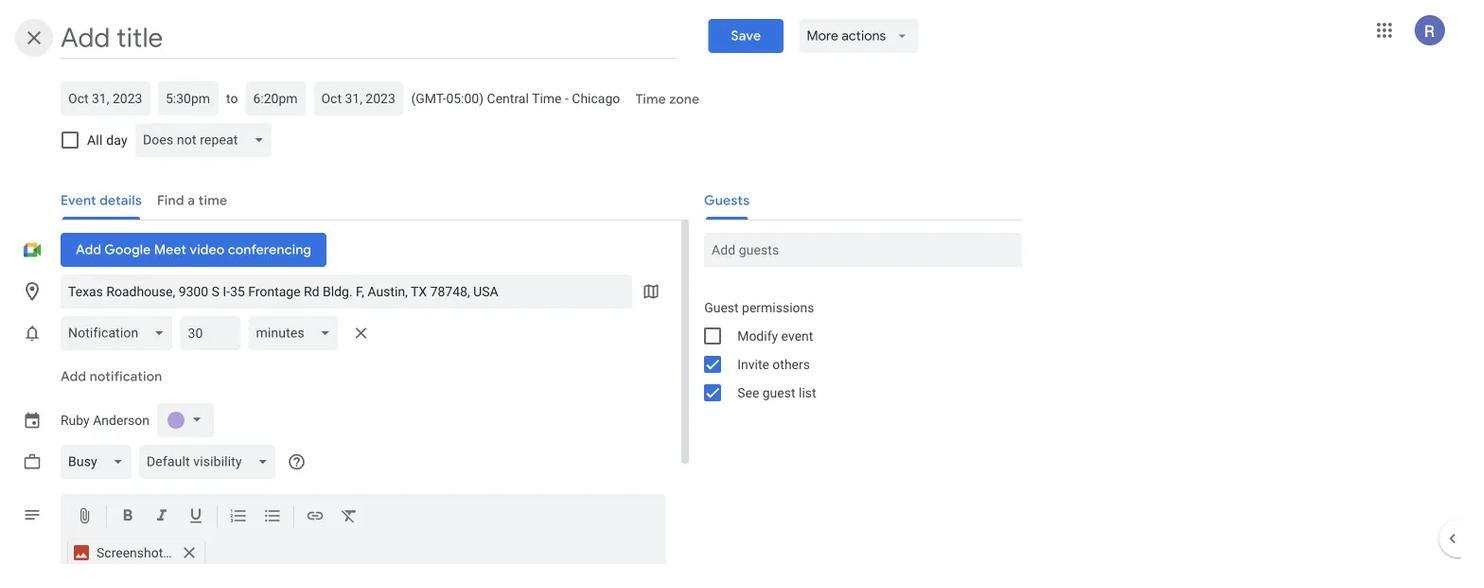 Task type: vqa. For each thing, say whether or not it's contained in the screenshot.
Keyboard shortcuts at the left top of the page
no



Task type: describe. For each thing, give the bounding box(es) containing it.
Guests text field
[[712, 233, 1015, 267]]

event
[[782, 328, 814, 344]]

bulleted list image
[[263, 507, 282, 529]]

all day
[[87, 132, 128, 148]]

to
[[226, 90, 238, 106]]

bold image
[[118, 507, 137, 529]]

actions
[[842, 27, 886, 45]]

formatting options toolbar
[[61, 494, 667, 540]]

notification
[[90, 368, 162, 385]]

day
[[106, 132, 128, 148]]

remove formatting image
[[340, 507, 359, 529]]

modify
[[738, 328, 778, 344]]

underline image
[[187, 507, 205, 529]]

05:00)
[[446, 90, 484, 106]]

guest
[[705, 300, 739, 315]]

more
[[807, 27, 839, 45]]

invite
[[738, 356, 770, 372]]

Start date text field
[[68, 87, 143, 110]]

all
[[87, 132, 103, 148]]

0 horizontal spatial time
[[532, 90, 562, 106]]

invite others
[[738, 356, 810, 372]]

Start time text field
[[166, 87, 211, 110]]

modify event
[[738, 328, 814, 344]]

(gmt-
[[411, 90, 446, 106]]

see
[[738, 385, 760, 401]]

End time text field
[[253, 87, 299, 110]]

anderson
[[93, 413, 150, 428]]

time inside button
[[636, 91, 666, 108]]

Title text field
[[61, 17, 679, 59]]

guest permissions
[[705, 300, 815, 315]]

Location text field
[[68, 275, 625, 309]]

list
[[799, 385, 817, 401]]



Task type: locate. For each thing, give the bounding box(es) containing it.
arrow_drop_down
[[894, 27, 911, 45]]

(gmt-05:00) central time - chicago
[[411, 90, 620, 106]]

group containing guest permissions
[[689, 294, 1023, 407]]

add notification
[[61, 368, 162, 385]]

save button
[[709, 19, 784, 53]]

central
[[487, 90, 529, 106]]

End date text field
[[321, 87, 396, 110]]

30 minutes before element
[[61, 312, 376, 354]]

guest
[[763, 385, 796, 401]]

see guest list
[[738, 385, 817, 401]]

group
[[689, 294, 1023, 407]]

chicago
[[572, 90, 620, 106]]

save
[[732, 27, 762, 45]]

time zone button
[[628, 82, 707, 116]]

ruby anderson
[[61, 413, 150, 428]]

time
[[532, 90, 562, 106], [636, 91, 666, 108]]

None field
[[135, 123, 280, 157], [61, 316, 180, 350], [248, 316, 346, 350], [61, 445, 139, 479], [139, 445, 284, 479], [135, 123, 280, 157], [61, 316, 180, 350], [248, 316, 346, 350], [61, 445, 139, 479], [139, 445, 284, 479]]

-
[[565, 90, 569, 106]]

1 horizontal spatial time
[[636, 91, 666, 108]]

ruby
[[61, 413, 90, 428]]

italic image
[[152, 507, 171, 529]]

more actions arrow_drop_down
[[807, 27, 911, 45]]

time zone
[[636, 91, 700, 108]]

insert link image
[[306, 507, 325, 529]]

time left '-'
[[532, 90, 562, 106]]

others
[[773, 356, 810, 372]]

zone
[[669, 91, 700, 108]]

Minutes in advance for notification number field
[[188, 316, 233, 350]]

numbered list image
[[229, 507, 248, 529]]

add
[[61, 368, 86, 385]]

time left zone
[[636, 91, 666, 108]]

permissions
[[742, 300, 815, 315]]

add notification button
[[53, 354, 170, 400]]



